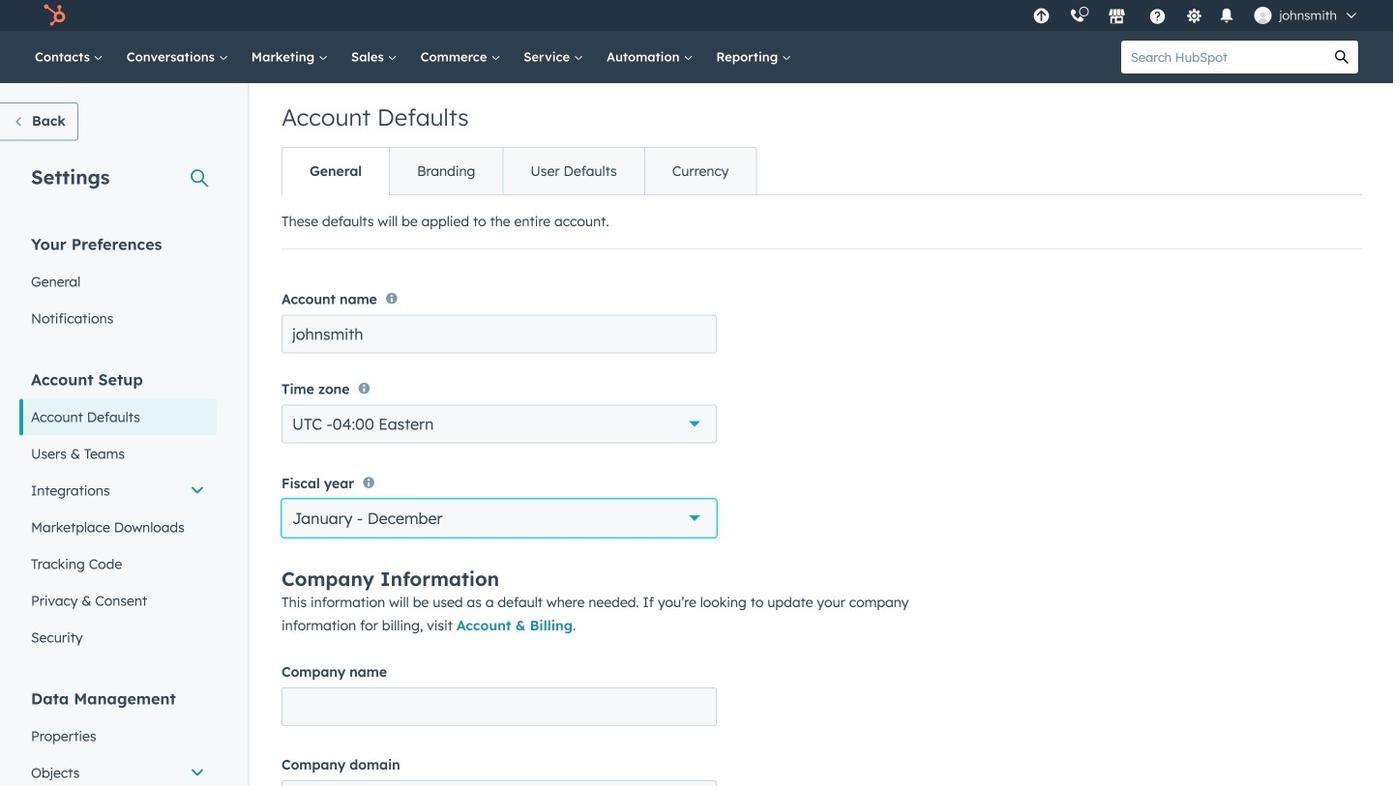Task type: vqa. For each thing, say whether or not it's contained in the screenshot.
text box
yes



Task type: locate. For each thing, give the bounding box(es) containing it.
data management element
[[19, 689, 217, 787]]

navigation
[[282, 147, 757, 195]]

None text field
[[282, 781, 717, 787]]

john smith image
[[1255, 7, 1272, 24]]

Search HubSpot search field
[[1122, 41, 1326, 74]]

your preferences element
[[19, 234, 217, 337]]

None text field
[[282, 315, 717, 354], [282, 688, 717, 727], [282, 315, 717, 354], [282, 688, 717, 727]]

menu
[[1023, 0, 1370, 31]]



Task type: describe. For each thing, give the bounding box(es) containing it.
marketplaces image
[[1108, 9, 1126, 26]]

account setup element
[[19, 369, 217, 657]]



